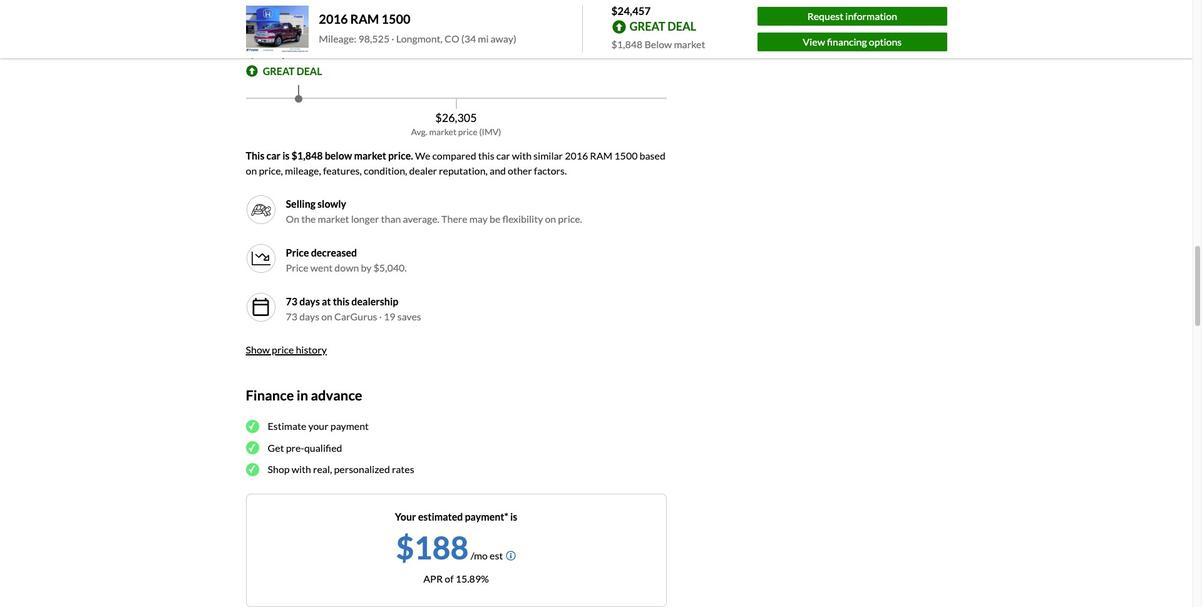 Task type: locate. For each thing, give the bounding box(es) containing it.
1 horizontal spatial price
[[458, 126, 478, 137]]

is up price,
[[283, 150, 290, 161]]

1 vertical spatial $24,457
[[247, 36, 321, 61]]

days up history
[[299, 311, 319, 322]]

1 horizontal spatial car
[[496, 150, 510, 161]]

$24,457
[[612, 4, 651, 18], [247, 36, 321, 61]]

went
[[310, 262, 333, 274]]

mileage:
[[319, 33, 357, 45]]

price
[[458, 126, 478, 137], [272, 344, 294, 356]]

1 vertical spatial 1500
[[615, 150, 638, 161]]

1 horizontal spatial price.
[[558, 213, 582, 225]]

we compared this car with similar 2016 ram 1500 based on price, mileage, features, condition, dealer reputation, and other factors.
[[246, 150, 666, 176]]

0 horizontal spatial $1,848
[[292, 150, 323, 161]]

finance in advance
[[246, 387, 362, 404]]

$1,848
[[612, 38, 643, 50], [292, 150, 323, 161]]

price right show
[[272, 344, 294, 356]]

other
[[508, 165, 532, 176]]

days left at
[[299, 295, 320, 307]]

· right 98,525
[[392, 33, 394, 45]]

1 horizontal spatial 2016
[[565, 150, 588, 161]]

1 vertical spatial price
[[286, 262, 309, 274]]

1 73 from the top
[[286, 295, 298, 307]]

car up price,
[[267, 150, 281, 161]]

·
[[392, 33, 394, 45], [379, 311, 382, 322]]

car up and
[[496, 150, 510, 161]]

below
[[325, 150, 352, 161]]

this inside 73 days at this dealership 73 days on cargurus · 19 saves
[[333, 295, 350, 307]]

1 vertical spatial $1,848
[[292, 150, 323, 161]]

73
[[286, 295, 298, 307], [286, 311, 298, 322]]

1 vertical spatial price.
[[558, 213, 582, 225]]

qualified
[[304, 442, 342, 454]]

0 vertical spatial $24,457
[[612, 4, 651, 18]]

on
[[246, 165, 257, 176], [545, 213, 556, 225], [321, 311, 333, 322]]

1500 inside the 2016 ram 1500 mileage: 98,525 · longmont, co (34 mi away)
[[382, 11, 411, 27]]

this
[[246, 150, 265, 161]]

market down the '$26,305' at the left top of page
[[429, 126, 457, 137]]

0 vertical spatial ram
[[350, 11, 379, 27]]

price. inside selling slowly on the market longer than average. there may be flexibility on price.
[[558, 213, 582, 225]]

ram left "based"
[[590, 150, 613, 161]]

1500 up 98,525
[[382, 11, 411, 27]]

0 vertical spatial $1,848
[[612, 38, 643, 50]]

shop
[[268, 464, 290, 475]]

this
[[478, 150, 495, 161], [333, 295, 350, 307]]

0 vertical spatial ·
[[392, 33, 394, 45]]

2 73 from the top
[[286, 311, 298, 322]]

$1,848 up mileage,
[[292, 150, 323, 161]]

1 horizontal spatial 1500
[[615, 150, 638, 161]]

selling slowly on the market longer than average. there may be flexibility on price.
[[286, 198, 582, 225]]

great
[[630, 19, 666, 33]]

1 vertical spatial 73
[[286, 311, 298, 322]]

73 right 73 days at this dealership icon
[[286, 311, 298, 322]]

on down at
[[321, 311, 333, 322]]

slowly
[[318, 198, 346, 210]]

0 horizontal spatial car
[[267, 150, 281, 161]]

on down this
[[246, 165, 257, 176]]

request information button
[[758, 7, 947, 26]]

1 vertical spatial ·
[[379, 311, 382, 322]]

0 vertical spatial price.
[[388, 150, 413, 161]]

0 vertical spatial this
[[478, 150, 495, 161]]

car
[[267, 150, 281, 161], [496, 150, 510, 161]]

price down on
[[286, 247, 309, 259]]

1 vertical spatial this
[[333, 295, 350, 307]]

0 vertical spatial 73
[[286, 295, 298, 307]]

$5,040.
[[374, 262, 407, 274]]

ram
[[350, 11, 379, 27], [590, 150, 613, 161]]

this right at
[[333, 295, 350, 307]]

2 vertical spatial on
[[321, 311, 333, 322]]

ram up 98,525
[[350, 11, 379, 27]]

is
[[283, 150, 290, 161], [510, 511, 518, 523]]

options
[[869, 36, 902, 47]]

market down slowly
[[318, 213, 349, 225]]

1 vertical spatial days
[[299, 311, 319, 322]]

market up "condition,"
[[354, 150, 386, 161]]

$26,305 avg. market price (imv)
[[411, 111, 501, 137]]

1 horizontal spatial with
[[512, 150, 532, 161]]

co
[[445, 33, 460, 45]]

1 horizontal spatial $24,457
[[612, 4, 651, 18]]

information
[[846, 10, 898, 22]]

with up other
[[512, 150, 532, 161]]

0 vertical spatial days
[[299, 295, 320, 307]]

1 horizontal spatial ·
[[392, 33, 394, 45]]

$188 /mo est
[[396, 529, 503, 567]]

0 vertical spatial 1500
[[382, 11, 411, 27]]

below
[[645, 38, 672, 50]]

saves
[[397, 311, 421, 322]]

advance
[[311, 387, 362, 404]]

2 horizontal spatial on
[[545, 213, 556, 225]]

0 horizontal spatial ·
[[379, 311, 382, 322]]

get pre-qualified
[[268, 442, 342, 454]]

0 horizontal spatial 2016
[[319, 11, 348, 27]]

on right "flexibility"
[[545, 213, 556, 225]]

1 vertical spatial ram
[[590, 150, 613, 161]]

1 vertical spatial on
[[545, 213, 556, 225]]

show price history
[[246, 344, 327, 356]]

0 vertical spatial price
[[286, 247, 309, 259]]

0 horizontal spatial $24,457
[[247, 36, 321, 61]]

1 horizontal spatial on
[[321, 311, 333, 322]]

· left 19 on the left bottom
[[379, 311, 382, 322]]

factors.
[[534, 165, 567, 176]]

0 vertical spatial price
[[458, 126, 478, 137]]

great deal
[[263, 65, 322, 77]]

0 horizontal spatial 1500
[[382, 11, 411, 27]]

0 vertical spatial with
[[512, 150, 532, 161]]

market down deal
[[674, 38, 705, 50]]

1500
[[382, 11, 411, 27], [615, 150, 638, 161]]

0 vertical spatial 2016
[[319, 11, 348, 27]]

2016 right similar
[[565, 150, 588, 161]]

apr
[[424, 573, 443, 585]]

0 horizontal spatial on
[[246, 165, 257, 176]]

price left went
[[286, 262, 309, 274]]

1 vertical spatial is
[[510, 511, 518, 523]]

0 vertical spatial on
[[246, 165, 257, 176]]

compared
[[432, 150, 476, 161]]

selling slowly image
[[246, 195, 276, 225], [251, 200, 271, 220]]

1 vertical spatial with
[[292, 464, 311, 475]]

2016 up mileage:
[[319, 11, 348, 27]]

price. right "flexibility"
[[558, 213, 582, 225]]

price. up "condition,"
[[388, 150, 413, 161]]

price.
[[388, 150, 413, 161], [558, 213, 582, 225]]

days
[[299, 295, 320, 307], [299, 311, 319, 322]]

is right payment*
[[510, 511, 518, 523]]

dealership
[[352, 295, 398, 307]]

price decreased image
[[246, 243, 276, 274]]

0 horizontal spatial price
[[272, 344, 294, 356]]

$1,848 below market
[[612, 38, 705, 50]]

1 vertical spatial 2016
[[565, 150, 588, 161]]

0 horizontal spatial this
[[333, 295, 350, 307]]

based
[[640, 150, 666, 161]]

market
[[674, 38, 705, 50], [429, 126, 457, 137], [354, 150, 386, 161], [318, 213, 349, 225]]

1 vertical spatial price
[[272, 344, 294, 356]]

1500 left "based"
[[615, 150, 638, 161]]

2016 ram 1500 mileage: 98,525 · longmont, co (34 mi away)
[[319, 11, 516, 45]]

1 horizontal spatial ram
[[590, 150, 613, 161]]

finance
[[246, 387, 294, 404]]

with
[[512, 150, 532, 161], [292, 464, 311, 475]]

show price history link
[[246, 344, 327, 356]]

at
[[322, 295, 331, 307]]

(34
[[461, 33, 476, 45]]

73 right 73 days at this dealership image
[[286, 295, 298, 307]]

$1,848 down great
[[612, 38, 643, 50]]

view financing options
[[803, 36, 902, 47]]

flexibility
[[503, 213, 543, 225]]

may
[[470, 213, 488, 225]]

1 horizontal spatial $1,848
[[612, 38, 643, 50]]

2 days from the top
[[299, 311, 319, 322]]

0 horizontal spatial ram
[[350, 11, 379, 27]]

0 horizontal spatial is
[[283, 150, 290, 161]]

market inside selling slowly on the market longer than average. there may be flexibility on price.
[[318, 213, 349, 225]]

down
[[335, 262, 359, 274]]

decreased
[[311, 247, 357, 259]]

2016 inside we compared this car with similar 2016 ram 1500 based on price, mileage, features, condition, dealer reputation, and other factors.
[[565, 150, 588, 161]]

price down the '$26,305' at the left top of page
[[458, 126, 478, 137]]

1 days from the top
[[299, 295, 320, 307]]

1 horizontal spatial this
[[478, 150, 495, 161]]

this up and
[[478, 150, 495, 161]]

with left 'real,'
[[292, 464, 311, 475]]

2 car from the left
[[496, 150, 510, 161]]



Task type: vqa. For each thing, say whether or not it's contained in the screenshot.
down
yes



Task type: describe. For each thing, give the bounding box(es) containing it.
1 price from the top
[[286, 247, 309, 259]]

similar
[[534, 150, 563, 161]]

financing
[[827, 36, 867, 47]]

history
[[296, 344, 327, 356]]

your
[[308, 420, 329, 432]]

apr of 15.89%
[[424, 573, 489, 585]]

your
[[395, 511, 416, 523]]

reputation,
[[439, 165, 488, 176]]

features,
[[323, 165, 362, 176]]

1 car from the left
[[267, 150, 281, 161]]

mileage,
[[285, 165, 321, 176]]

market inside $26,305 avg. market price (imv)
[[429, 126, 457, 137]]

2016 inside the 2016 ram 1500 mileage: 98,525 · longmont, co (34 mi away)
[[319, 11, 348, 27]]

of
[[445, 573, 454, 585]]

car inside we compared this car with similar 2016 ram 1500 based on price, mileage, features, condition, dealer reputation, and other factors.
[[496, 150, 510, 161]]

price decreased price went down by $5,040.
[[286, 247, 407, 274]]

estimated
[[418, 511, 463, 523]]

with inside we compared this car with similar 2016 ram 1500 based on price, mileage, features, condition, dealer reputation, and other factors.
[[512, 150, 532, 161]]

0 horizontal spatial with
[[292, 464, 311, 475]]

$24,457 for great deal
[[247, 36, 321, 61]]

than
[[381, 213, 401, 225]]

· inside 73 days at this dealership 73 days on cargurus · 19 saves
[[379, 311, 382, 322]]

there
[[442, 213, 468, 225]]

real,
[[313, 464, 332, 475]]

be
[[490, 213, 501, 225]]

rates
[[392, 464, 414, 475]]

longer
[[351, 213, 379, 225]]

73 days at this dealership image
[[251, 297, 271, 317]]

· inside the 2016 ram 1500 mileage: 98,525 · longmont, co (34 mi away)
[[392, 33, 394, 45]]

2 price from the top
[[286, 262, 309, 274]]

98,525
[[358, 33, 390, 45]]

great deal image
[[246, 65, 258, 77]]

and
[[490, 165, 506, 176]]

$188
[[396, 529, 469, 567]]

deal
[[297, 65, 322, 77]]

we
[[415, 150, 430, 161]]

the
[[301, 213, 316, 225]]

cargurus
[[334, 311, 377, 322]]

2016 ram 1500 image
[[246, 5, 309, 53]]

73 days at this dealership 73 days on cargurus · 19 saves
[[286, 295, 421, 322]]

info circle image
[[506, 551, 516, 561]]

$24,457 for $1,848
[[612, 4, 651, 18]]

dealer
[[409, 165, 437, 176]]

great deal
[[630, 19, 697, 33]]

price inside $26,305 avg. market price (imv)
[[458, 126, 478, 137]]

your estimated payment* is
[[395, 511, 518, 523]]

(imv)
[[479, 126, 501, 137]]

0 horizontal spatial price.
[[388, 150, 413, 161]]

/mo
[[471, 550, 488, 562]]

in
[[297, 387, 308, 404]]

get
[[268, 442, 284, 454]]

by
[[361, 262, 372, 274]]

mi
[[478, 33, 489, 45]]

deal
[[668, 19, 697, 33]]

est
[[490, 550, 503, 562]]

on inside 73 days at this dealership 73 days on cargurus · 19 saves
[[321, 311, 333, 322]]

away)
[[491, 33, 516, 45]]

payment
[[331, 420, 369, 432]]

selling
[[286, 198, 316, 210]]

estimate your payment
[[268, 420, 369, 432]]

personalized
[[334, 464, 390, 475]]

this inside we compared this car with similar 2016 ram 1500 based on price, mileage, features, condition, dealer reputation, and other factors.
[[478, 150, 495, 161]]

request
[[808, 10, 844, 22]]

price,
[[259, 165, 283, 176]]

1500 inside we compared this car with similar 2016 ram 1500 based on price, mileage, features, condition, dealer reputation, and other factors.
[[615, 150, 638, 161]]

on
[[286, 213, 299, 225]]

avg.
[[411, 126, 428, 137]]

price decreased image
[[251, 249, 271, 269]]

longmont,
[[396, 33, 443, 45]]

on inside we compared this car with similar 2016 ram 1500 based on price, mileage, features, condition, dealer reputation, and other factors.
[[246, 165, 257, 176]]

15.89%
[[456, 573, 489, 585]]

on inside selling slowly on the market longer than average. there may be flexibility on price.
[[545, 213, 556, 225]]

estimate
[[268, 420, 307, 432]]

73 days at this dealership image
[[246, 292, 276, 322]]

ram inside we compared this car with similar 2016 ram 1500 based on price, mileage, features, condition, dealer reputation, and other factors.
[[590, 150, 613, 161]]

ram inside the 2016 ram 1500 mileage: 98,525 · longmont, co (34 mi away)
[[350, 11, 379, 27]]

view financing options button
[[758, 32, 947, 51]]

shop with real, personalized rates
[[268, 464, 414, 475]]

0 vertical spatial is
[[283, 150, 290, 161]]

pricing
[[246, 0, 289, 17]]

average.
[[403, 213, 440, 225]]

this car is $1,848 below market price.
[[246, 150, 413, 161]]

great
[[263, 65, 295, 77]]

payment*
[[465, 511, 508, 523]]

condition,
[[364, 165, 407, 176]]

$26,305
[[435, 111, 477, 125]]

view
[[803, 36, 825, 47]]

show
[[246, 344, 270, 356]]

request information
[[808, 10, 898, 22]]

1 horizontal spatial is
[[510, 511, 518, 523]]

19
[[384, 311, 396, 322]]



